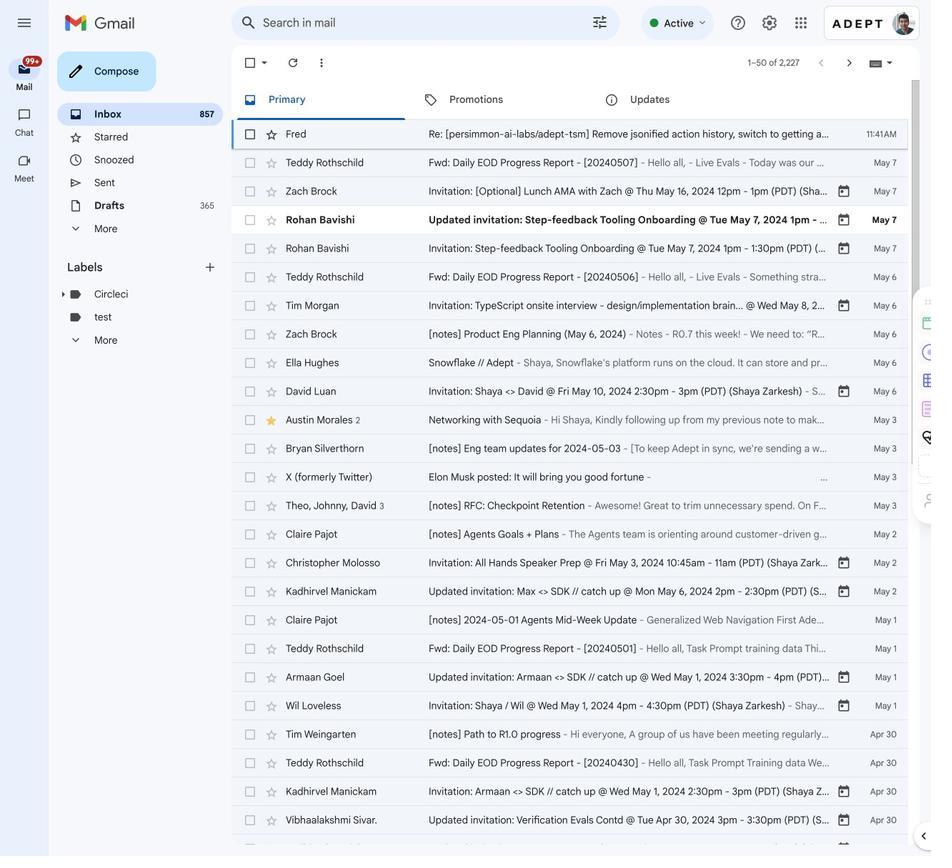 Task type: describe. For each thing, give the bounding box(es) containing it.
Search in mail text field
[[263, 16, 551, 30]]

12 row from the top
[[232, 435, 909, 463]]

17 row from the top
[[232, 578, 909, 606]]

21 row from the top
[[232, 692, 909, 721]]

3 calendar event image from the top
[[837, 785, 852, 799]]

primary tab
[[232, 80, 411, 120]]

updates tab
[[593, 80, 774, 120]]

2 row from the top
[[232, 149, 909, 177]]

Search in mail search field
[[232, 6, 620, 40]]

4 row from the top
[[232, 206, 932, 235]]

calendar event image for fifth row from the top
[[837, 242, 852, 256]]

7 row from the top
[[232, 292, 932, 320]]

13 row from the top
[[232, 463, 909, 492]]

1 row from the top
[[232, 120, 932, 149]]

10 row from the top
[[232, 377, 909, 406]]

19 row from the top
[[232, 635, 909, 663]]

8 row from the top
[[232, 320, 909, 349]]

9 row from the top
[[232, 349, 909, 377]]

5 row from the top
[[232, 235, 909, 263]]

20 row from the top
[[232, 663, 909, 692]]

refresh image
[[286, 56, 300, 70]]

gmail image
[[64, 9, 142, 37]]



Task type: locate. For each thing, give the bounding box(es) containing it.
2 calendar event image from the top
[[837, 242, 852, 256]]

tab list
[[232, 80, 909, 120]]

15 row from the top
[[232, 520, 909, 549]]

5 calendar event image from the top
[[837, 842, 852, 857]]

25 row from the top
[[232, 806, 909, 835]]

row
[[232, 120, 932, 149], [232, 149, 909, 177], [232, 177, 909, 206], [232, 206, 932, 235], [232, 235, 909, 263], [232, 263, 909, 292], [232, 292, 932, 320], [232, 320, 909, 349], [232, 349, 909, 377], [232, 377, 909, 406], [232, 406, 909, 435], [232, 435, 909, 463], [232, 463, 909, 492], [232, 492, 909, 520], [232, 520, 909, 549], [232, 549, 909, 578], [232, 578, 909, 606], [232, 606, 909, 635], [232, 635, 909, 663], [232, 663, 909, 692], [232, 692, 909, 721], [232, 721, 909, 749], [232, 749, 909, 778], [232, 778, 909, 806], [232, 806, 909, 835], [232, 835, 909, 857]]

calendar event image for sixth row from the bottom
[[837, 699, 852, 714]]

settings image
[[761, 14, 779, 31]]

16 row from the top
[[232, 549, 909, 578]]

3 calendar event image from the top
[[837, 699, 852, 714]]

22 row from the top
[[232, 721, 909, 749]]

search in mail image
[[236, 10, 262, 36]]

4 calendar event image from the top
[[837, 814, 852, 828]]

None checkbox
[[243, 127, 257, 142], [243, 270, 257, 285], [243, 413, 257, 428], [243, 442, 257, 456], [243, 528, 257, 542], [243, 585, 257, 599], [243, 613, 257, 628], [243, 785, 257, 799], [243, 842, 257, 857], [243, 127, 257, 142], [243, 270, 257, 285], [243, 413, 257, 428], [243, 442, 257, 456], [243, 528, 257, 542], [243, 585, 257, 599], [243, 613, 257, 628], [243, 785, 257, 799], [243, 842, 257, 857]]

14 row from the top
[[232, 492, 909, 520]]

6 row from the top
[[232, 263, 909, 292]]

navigation
[[0, 46, 50, 857]]

older image
[[843, 56, 857, 70]]

support image
[[730, 14, 747, 31]]

0 vertical spatial calendar event image
[[837, 184, 852, 199]]

1 calendar event image from the top
[[837, 184, 852, 199]]

calendar event image
[[837, 184, 852, 199], [837, 671, 852, 685], [837, 785, 852, 799]]

calendar event image
[[837, 213, 852, 227], [837, 242, 852, 256], [837, 699, 852, 714], [837, 814, 852, 828], [837, 842, 852, 857]]

main menu image
[[16, 14, 33, 31]]

18 row from the top
[[232, 606, 909, 635]]

11 row from the top
[[232, 406, 909, 435]]

promotions tab
[[413, 80, 593, 120]]

calendar event image for 23th row from the bottom of the page
[[837, 213, 852, 227]]

26 row from the top
[[232, 835, 909, 857]]

2 calendar event image from the top
[[837, 671, 852, 685]]

23 row from the top
[[232, 749, 909, 778]]

calendar event image for second row from the bottom of the page
[[837, 814, 852, 828]]

1 calendar event image from the top
[[837, 213, 852, 227]]

main content
[[232, 80, 932, 857]]

None checkbox
[[243, 56, 257, 70], [243, 156, 257, 170], [243, 184, 257, 199], [243, 213, 257, 227], [243, 242, 257, 256], [243, 299, 257, 313], [243, 327, 257, 342], [243, 356, 257, 370], [243, 385, 257, 399], [243, 470, 257, 485], [243, 499, 257, 513], [243, 556, 257, 571], [243, 642, 257, 656], [243, 671, 257, 685], [243, 699, 257, 714], [243, 728, 257, 742], [243, 756, 257, 771], [243, 814, 257, 828], [243, 56, 257, 70], [243, 156, 257, 170], [243, 184, 257, 199], [243, 213, 257, 227], [243, 242, 257, 256], [243, 299, 257, 313], [243, 327, 257, 342], [243, 356, 257, 370], [243, 385, 257, 399], [243, 470, 257, 485], [243, 499, 257, 513], [243, 556, 257, 571], [243, 642, 257, 656], [243, 671, 257, 685], [243, 699, 257, 714], [243, 728, 257, 742], [243, 756, 257, 771], [243, 814, 257, 828]]

24 row from the top
[[232, 778, 909, 806]]

3 row from the top
[[232, 177, 909, 206]]

heading
[[0, 82, 49, 93], [0, 127, 49, 139], [0, 173, 49, 184], [67, 260, 203, 275]]

advanced search options image
[[586, 8, 614, 36]]

more email options image
[[315, 56, 329, 70]]

2 vertical spatial calendar event image
[[837, 785, 852, 799]]

select input tool image
[[886, 57, 894, 68]]

1 vertical spatial calendar event image
[[837, 671, 852, 685]]



Task type: vqa. For each thing, say whether or not it's contained in the screenshot.
the caring
no



